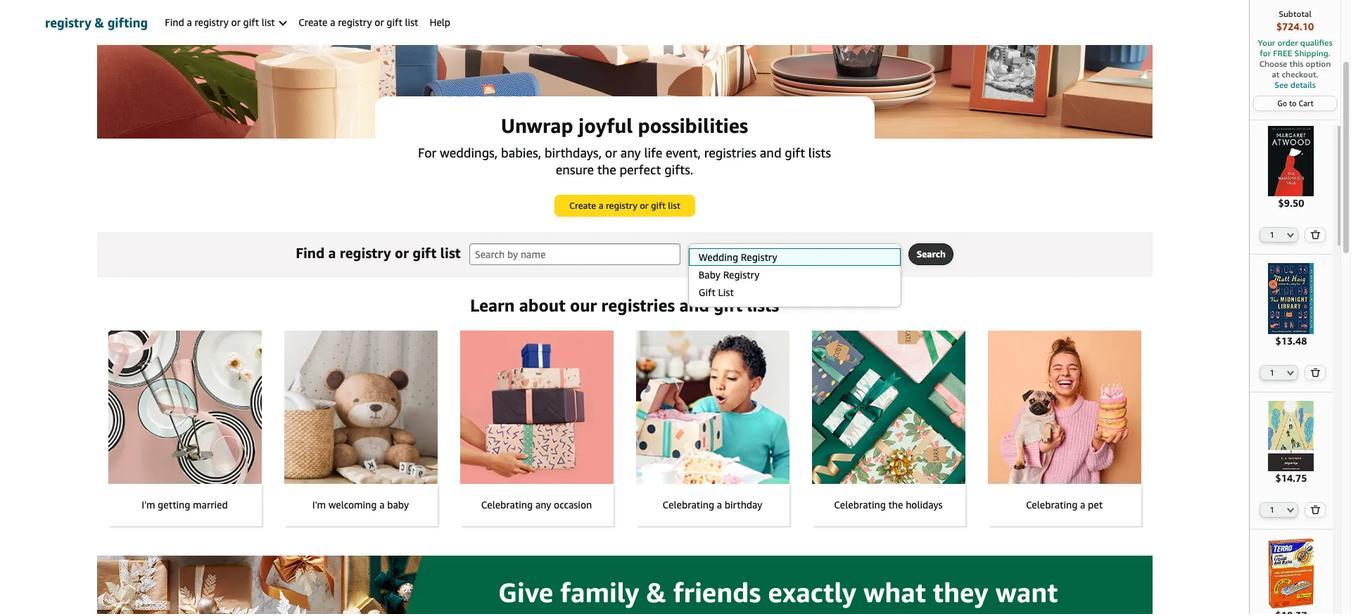 Task type: locate. For each thing, give the bounding box(es) containing it.
list box containing wedding registry
[[688, 249, 901, 301]]

None submit
[[1306, 228, 1326, 242], [1306, 366, 1326, 380], [1306, 503, 1326, 517], [1306, 228, 1326, 242], [1306, 366, 1326, 380], [1306, 503, 1326, 517]]

0 horizontal spatial search
[[698, 249, 725, 260]]

any
[[621, 145, 641, 161], [536, 499, 552, 511]]

lists
[[809, 145, 832, 161], [747, 296, 780, 315]]

a
[[187, 16, 192, 28], [330, 16, 336, 28], [599, 200, 604, 211], [328, 245, 336, 261], [380, 499, 385, 511], [717, 499, 722, 511], [1081, 499, 1086, 511]]

create a registry or gift list
[[299, 16, 419, 28], [570, 200, 681, 211]]

go
[[1278, 99, 1288, 108]]

1 i'm from the left
[[142, 499, 155, 511]]

celebrating left occasion
[[481, 499, 533, 511]]

see
[[1275, 80, 1289, 90]]

2 1 from the top
[[1270, 368, 1275, 377]]

find a registry or gift list link
[[159, 0, 293, 45]]

1 horizontal spatial dropdown image
[[1288, 508, 1295, 513]]

1 horizontal spatial registries
[[705, 145, 757, 161]]

&
[[95, 15, 104, 30]]

registry down 'by'
[[724, 269, 760, 281]]

0 vertical spatial any
[[621, 145, 641, 161]]

2 celebrating from the left
[[663, 499, 715, 511]]

1 vertical spatial create a registry or gift list
[[570, 200, 681, 211]]

1 delete image from the top
[[1311, 230, 1321, 240]]

0 vertical spatial dropdown image
[[887, 251, 894, 257]]

celebrating
[[481, 499, 533, 511], [663, 499, 715, 511], [835, 499, 886, 511], [1026, 499, 1078, 511]]

any left occasion
[[536, 499, 552, 511]]

0 horizontal spatial dropdown image
[[887, 251, 894, 257]]

unwrap joyful possibilities
[[501, 114, 749, 137]]

1 horizontal spatial create a registry or gift list link
[[555, 196, 695, 216]]

0 horizontal spatial i'm
[[142, 499, 155, 511]]

1 vertical spatial lists
[[747, 296, 780, 315]]

celebrating left pet
[[1026, 499, 1078, 511]]

birthdays,
[[545, 145, 602, 161]]

0 vertical spatial create a registry or gift list
[[299, 16, 419, 28]]

checkout.
[[1283, 69, 1319, 80]]

0 horizontal spatial and
[[680, 296, 710, 315]]

1 horizontal spatial and
[[760, 145, 782, 161]]

i'm left welcoming at the left
[[313, 499, 326, 511]]

gift
[[243, 16, 259, 28], [387, 16, 403, 28], [785, 145, 806, 161], [651, 200, 666, 211], [413, 245, 437, 261], [714, 296, 743, 315]]

or
[[231, 16, 241, 28], [375, 16, 384, 28], [605, 145, 617, 161], [640, 200, 649, 211], [395, 245, 409, 261]]

dropdown image down $13.48
[[1288, 370, 1295, 376]]

and
[[760, 145, 782, 161], [680, 296, 710, 315]]

wedding registry option
[[688, 249, 901, 266]]

0 vertical spatial lists
[[809, 145, 832, 161]]

1 horizontal spatial lists
[[809, 145, 832, 161]]

the left holidays
[[889, 499, 904, 511]]

1 vertical spatial any
[[536, 499, 552, 511]]

go to cart link
[[1255, 96, 1337, 111]]

0 vertical spatial the
[[598, 162, 617, 177]]

1 horizontal spatial i'm
[[313, 499, 326, 511]]

delete image
[[1311, 230, 1321, 240], [1311, 368, 1321, 377]]

0 horizontal spatial find
[[165, 16, 184, 28]]

wedding registry link
[[689, 249, 901, 266]]

i'm left getting
[[142, 499, 155, 511]]

1 horizontal spatial search
[[917, 249, 946, 260]]

4 celebrating from the left
[[1026, 499, 1078, 511]]

1 celebrating from the left
[[481, 499, 533, 511]]

help link
[[424, 0, 456, 45]]

lists inside for weddings, babies, birthdays, or any life event, registries and gift lists ensure the perfect gifts.
[[809, 145, 832, 161]]

2 i'm from the left
[[313, 499, 326, 511]]

1 horizontal spatial create a registry or gift list
[[570, 200, 681, 211]]

2 search from the left
[[917, 249, 946, 260]]

i'm welcoming a baby link
[[284, 331, 438, 527]]

delete image up the midnight library: a gma book club pick (a novel) image
[[1311, 230, 1321, 240]]

pet parent with dog and dessert image
[[988, 331, 1142, 484]]

baby registry link
[[689, 266, 901, 284]]

1 vertical spatial dropdown image
[[1288, 508, 1295, 513]]

0 vertical spatial 1
[[1270, 230, 1275, 240]]

registries
[[705, 145, 757, 161], [602, 296, 675, 315]]

1
[[1270, 230, 1275, 240], [1270, 368, 1275, 377], [1270, 505, 1275, 515]]

registry & gifting link
[[45, 0, 148, 45]]

1 horizontal spatial the
[[889, 499, 904, 511]]

ensure
[[556, 162, 594, 177]]

celebrating the holidays
[[835, 499, 943, 511]]

search
[[698, 249, 725, 260], [917, 249, 946, 260]]

i'm
[[142, 499, 155, 511], [313, 499, 326, 511]]

0 horizontal spatial lists
[[747, 296, 780, 315]]

1 horizontal spatial find
[[296, 245, 325, 261]]

2 vertical spatial 1
[[1270, 505, 1275, 515]]

terro t300b liquid ant killer, 12 bait stations image
[[1257, 539, 1327, 609]]

celebrating inside "link"
[[835, 499, 886, 511]]

registry right 'by'
[[741, 251, 778, 263]]

0 horizontal spatial create
[[299, 16, 328, 28]]

1 search from the left
[[698, 249, 725, 260]]

the right ensure
[[598, 162, 617, 177]]

or inside for weddings, babies, birthdays, or any life event, registries and gift lists ensure the perfect gifts.
[[605, 145, 617, 161]]

list
[[262, 16, 275, 28], [405, 16, 419, 28], [668, 200, 681, 211], [440, 245, 461, 261]]

celebrating the holidays link
[[812, 331, 966, 527]]

the
[[598, 162, 617, 177], [889, 499, 904, 511]]

1 up the midnight library: a gma book club pick (a novel) image
[[1270, 230, 1275, 240]]

i'm inside "link"
[[313, 499, 326, 511]]

celebrating a birthday link
[[636, 331, 790, 527]]

celebrating a pet
[[1026, 499, 1103, 511]]

find
[[165, 16, 184, 28], [296, 245, 325, 261]]

the inside "link"
[[889, 499, 904, 511]]

1 vertical spatial and
[[680, 296, 710, 315]]

1 vertical spatial registry
[[724, 269, 760, 281]]

custom gift boxes and confetti image
[[97, 0, 1153, 139]]

0 horizontal spatial registries
[[602, 296, 675, 315]]

registry
[[45, 15, 91, 30], [195, 16, 229, 28], [338, 16, 372, 28], [606, 200, 638, 211], [340, 245, 391, 261]]

dropdown image
[[1288, 233, 1295, 238], [1288, 370, 1295, 376]]

0 vertical spatial dropdown image
[[1288, 233, 1295, 238]]

3 celebrating from the left
[[835, 499, 886, 511]]

malgudi days (penguin classics) image
[[1257, 401, 1327, 472]]

birthday
[[725, 499, 763, 511]]

1 vertical spatial find
[[296, 245, 325, 261]]

0 horizontal spatial find a registry or gift list
[[165, 16, 278, 28]]

celebrating left holidays
[[835, 499, 886, 511]]

wedding
[[699, 251, 739, 263]]

1 vertical spatial delete image
[[1311, 368, 1321, 377]]

dropdown image left delete icon
[[1288, 508, 1295, 513]]

1 dropdown image from the top
[[1288, 233, 1295, 238]]

celebrating a pet link
[[988, 331, 1142, 527]]

1 vertical spatial the
[[889, 499, 904, 511]]

1 left delete icon
[[1270, 505, 1275, 515]]

1 vertical spatial 1
[[1270, 368, 1275, 377]]

1 1 from the top
[[1270, 230, 1275, 240]]

1 horizontal spatial create
[[570, 200, 597, 211]]

the inside for weddings, babies, birthdays, or any life event, registries and gift lists ensure the perfect gifts.
[[598, 162, 617, 177]]

1 horizontal spatial find a registry or gift list
[[296, 245, 461, 261]]

celebrating any occasion link
[[460, 331, 614, 527]]

0 vertical spatial registries
[[705, 145, 757, 161]]

0 vertical spatial and
[[760, 145, 782, 161]]

delete image up malgudi days (penguin classics) image
[[1311, 368, 1321, 377]]

celebrating any occasion
[[481, 499, 592, 511]]

any up perfect
[[621, 145, 641, 161]]

celebrating for celebrating the holidays
[[835, 499, 886, 511]]

registries down possibilities
[[705, 145, 757, 161]]

gift inside for weddings, babies, birthdays, or any life event, registries and gift lists ensure the perfect gifts.
[[785, 145, 806, 161]]

registries right our
[[602, 296, 675, 315]]

cart
[[1299, 99, 1314, 108]]

2 dropdown image from the top
[[1288, 370, 1295, 376]]

choose
[[1260, 58, 1288, 69]]

create a registry or gift list link
[[293, 0, 424, 45], [555, 196, 695, 216]]

1 vertical spatial find a registry or gift list
[[296, 245, 461, 261]]

dropdown image for $13.48
[[1288, 370, 1295, 376]]

1 horizontal spatial any
[[621, 145, 641, 161]]

create
[[299, 16, 328, 28], [570, 200, 597, 211]]

dropdown image down $9.50
[[1288, 233, 1295, 238]]

dropdown image left search submit
[[887, 251, 894, 257]]

Search by name text field
[[469, 244, 681, 265]]

i'm getting married link
[[108, 331, 262, 527]]

0 vertical spatial find a registry or gift list
[[165, 16, 278, 28]]

any inside celebrating any occasion link
[[536, 499, 552, 511]]

0 vertical spatial delete image
[[1311, 230, 1321, 240]]

delete image for $9.50
[[1311, 230, 1321, 240]]

0 horizontal spatial the
[[598, 162, 617, 177]]

your order qualifies for free shipping. choose this option at checkout. see details
[[1258, 37, 1333, 90]]

1 for $13.48
[[1270, 368, 1275, 377]]

celebrating for celebrating a birthday
[[663, 499, 715, 511]]

1 vertical spatial create
[[570, 200, 597, 211]]

babies,
[[501, 145, 542, 161]]

3 1 from the top
[[1270, 505, 1275, 515]]

registry
[[741, 251, 778, 263], [724, 269, 760, 281]]

0 horizontal spatial any
[[536, 499, 552, 511]]

celebrating left birthday
[[663, 499, 715, 511]]

dropdown image
[[887, 251, 894, 257], [1288, 508, 1295, 513]]

2 delete image from the top
[[1311, 368, 1321, 377]]

baby
[[387, 499, 409, 511]]

0 vertical spatial create a registry or gift list link
[[293, 0, 424, 45]]

0 vertical spatial create
[[299, 16, 328, 28]]

getting
[[158, 499, 190, 511]]

0 horizontal spatial create a registry or gift list
[[299, 16, 419, 28]]

gift list link
[[689, 284, 901, 301]]

1 vertical spatial dropdown image
[[1288, 370, 1295, 376]]

0 vertical spatial registry
[[741, 251, 778, 263]]

request a gift list image
[[97, 556, 1153, 615]]

qualifies
[[1301, 37, 1333, 48]]

find a registry or gift list
[[165, 16, 278, 28], [296, 245, 461, 261]]

search for search
[[917, 249, 946, 260]]

find a registry or gift list inside find a registry or gift list link
[[165, 16, 278, 28]]

list box
[[688, 249, 901, 301]]

the handmaid&#39;s tale image
[[1257, 126, 1327, 197]]

search for search by
[[698, 249, 725, 260]]

wedding registry baby registry gift list
[[699, 251, 778, 299]]

1 up malgudi days (penguin classics) image
[[1270, 368, 1275, 377]]



Task type: vqa. For each thing, say whether or not it's contained in the screenshot.
email field
no



Task type: describe. For each thing, give the bounding box(es) containing it.
pet
[[1089, 499, 1103, 511]]

this
[[1290, 58, 1304, 69]]

Search submit
[[909, 244, 953, 265]]

search by
[[698, 249, 738, 260]]

$9.50
[[1279, 197, 1305, 209]]

free
[[1274, 48, 1293, 58]]

subtotal $724.10
[[1277, 8, 1315, 32]]

$14.75
[[1276, 472, 1308, 484]]

1 vertical spatial create a registry or gift list link
[[555, 196, 695, 216]]

holidays
[[906, 499, 943, 511]]

celebrating a birthday
[[663, 499, 763, 511]]

unwrap
[[501, 114, 574, 137]]

i'm welcoming a baby
[[313, 499, 409, 511]]

for
[[1260, 48, 1272, 58]]

at
[[1273, 69, 1280, 80]]

subtotal
[[1279, 8, 1312, 19]]

0 vertical spatial find
[[165, 16, 184, 28]]

celebrating for celebrating a pet
[[1026, 499, 1078, 511]]

life
[[644, 145, 663, 161]]

delete image
[[1311, 505, 1321, 515]]

our
[[570, 296, 597, 315]]

0 horizontal spatial create a registry or gift list link
[[293, 0, 424, 45]]

by
[[728, 249, 738, 260]]

a inside "link"
[[380, 499, 385, 511]]

the midnight library: a gma book club pick (a novel) image
[[1257, 264, 1327, 334]]

i'm for i'm getting married
[[142, 499, 155, 511]]

weddings,
[[440, 145, 498, 161]]

delete image for $13.48
[[1311, 368, 1321, 377]]

a child opening a birthday present image
[[636, 331, 790, 484]]

$13.48
[[1276, 335, 1308, 347]]

gift
[[699, 287, 716, 299]]

1 vertical spatial registries
[[602, 296, 675, 315]]

learn about our registries and gift lists
[[470, 296, 780, 315]]

gifting
[[107, 15, 148, 30]]

1 for $14.75
[[1270, 505, 1275, 515]]

perfect
[[620, 162, 661, 177]]

a hand holding a stack of wraped gifts image
[[460, 331, 614, 484]]

baby
[[699, 269, 721, 281]]

and inside for weddings, babies, birthdays, or any life event, registries and gift lists ensure the perfect gifts.
[[760, 145, 782, 161]]

your
[[1258, 37, 1276, 48]]

go to cart
[[1278, 99, 1314, 108]]

for weddings, babies, birthdays, or any life event, registries and gift lists ensure the perfect gifts.
[[418, 145, 832, 177]]

$724.10
[[1277, 20, 1315, 32]]

dropdown image for $9.50
[[1288, 233, 1295, 238]]

1 for $9.50
[[1270, 230, 1275, 240]]

event,
[[666, 145, 701, 161]]

about
[[519, 296, 566, 315]]

to
[[1290, 99, 1297, 108]]

see details link
[[1257, 80, 1334, 90]]

possibilities
[[638, 114, 749, 137]]

details
[[1291, 80, 1317, 90]]

list
[[718, 287, 734, 299]]

registry & gifting
[[45, 15, 148, 30]]

dropdown image for search by
[[887, 251, 894, 257]]

any inside for weddings, babies, birthdays, or any life event, registries and gift lists ensure the perfect gifts.
[[621, 145, 641, 161]]

baby nursery with crib and teddy bear image
[[284, 331, 438, 484]]

for
[[418, 145, 437, 161]]

learn
[[470, 296, 515, 315]]

a pair of champagne flutes on top of plates with ribbon image
[[108, 331, 262, 484]]

i'm for i'm welcoming a baby
[[313, 499, 326, 511]]

order
[[1278, 37, 1299, 48]]

i'm getting married
[[142, 499, 228, 511]]

dropdown image for 1
[[1288, 508, 1295, 513]]

occasion
[[554, 499, 592, 511]]

registries inside for weddings, babies, birthdays, or any life event, registries and gift lists ensure the perfect gifts.
[[705, 145, 757, 161]]

joyful
[[579, 114, 633, 137]]

wrapped holiday gifts with name tags image
[[812, 331, 966, 484]]

celebrating for celebrating any occasion
[[481, 499, 533, 511]]

welcoming
[[329, 499, 377, 511]]

gifts.
[[665, 162, 694, 177]]

married
[[193, 499, 228, 511]]

shipping.
[[1295, 48, 1331, 58]]

option
[[1306, 58, 1332, 69]]

help
[[430, 16, 451, 28]]



